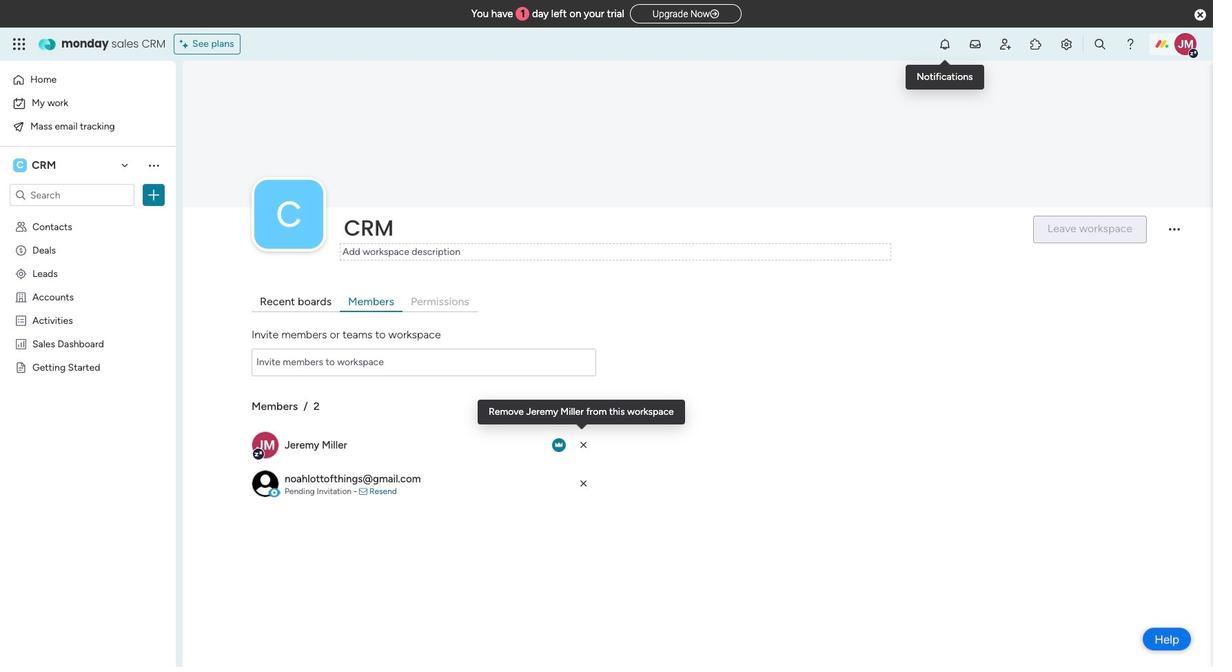 Task type: locate. For each thing, give the bounding box(es) containing it.
notifications image
[[938, 37, 952, 51]]

new crown image
[[552, 439, 566, 452]]

workspace image
[[254, 180, 323, 249]]

options image
[[147, 188, 161, 202]]

help image
[[1124, 37, 1138, 51]]

emails settings image
[[1060, 37, 1074, 51]]

workspace options image
[[147, 158, 161, 172]]

invite members image
[[999, 37, 1013, 51]]

None text field
[[252, 349, 596, 376]]

option
[[8, 69, 168, 91], [8, 92, 168, 114], [8, 116, 168, 138], [0, 214, 176, 217]]

list box
[[0, 212, 176, 565]]

None field
[[341, 214, 1022, 243]]

dapulse rightstroke image
[[710, 9, 719, 19]]



Task type: vqa. For each thing, say whether or not it's contained in the screenshot.
Notifications image
yes



Task type: describe. For each thing, give the bounding box(es) containing it.
public dashboard image
[[14, 337, 28, 350]]

v2 ellipsis image
[[1169, 229, 1180, 240]]

search everything image
[[1094, 37, 1107, 51]]

see plans image
[[180, 37, 192, 52]]

monday marketplace image
[[1029, 37, 1043, 51]]

envelope o image
[[359, 488, 368, 496]]

Search in workspace field
[[29, 187, 115, 203]]

public board image
[[14, 361, 28, 374]]

jeremy miller image
[[1175, 33, 1197, 55]]

select product image
[[12, 37, 26, 51]]

dapulse close image
[[1195, 8, 1207, 22]]

workspace selection element
[[13, 157, 58, 174]]

update feed image
[[969, 37, 983, 51]]

workspace image
[[13, 158, 27, 173]]

Invite members to workspace text field
[[252, 349, 596, 376]]



